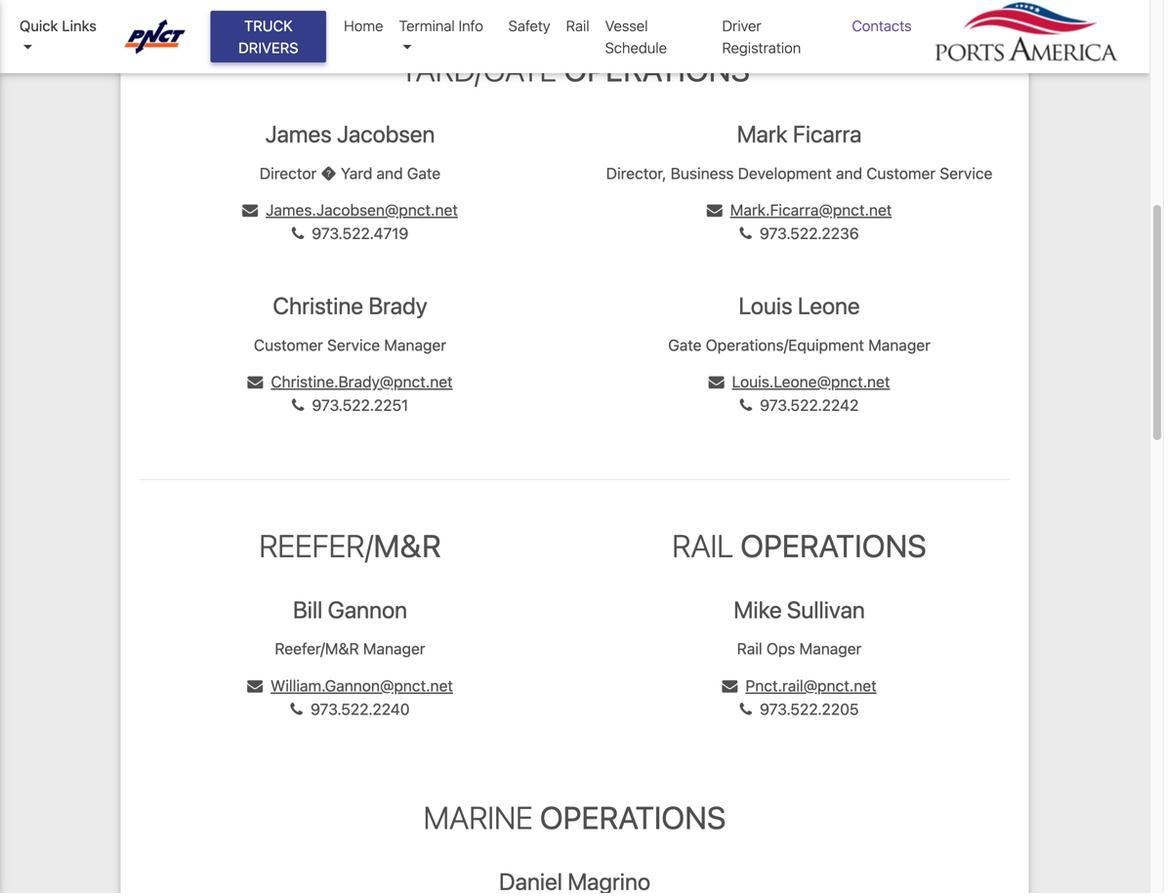 Task type: describe. For each thing, give the bounding box(es) containing it.
rail ops manager
[[737, 640, 862, 658]]

rail for rail
[[566, 17, 590, 34]]

mark.ficarra@pnct.net
[[730, 201, 892, 219]]

bill
[[293, 596, 323, 624]]

rail for rail operations
[[672, 527, 734, 565]]

pnct.rail@pnct.net link
[[722, 677, 877, 695]]

marine operations
[[424, 799, 726, 836]]

james
[[265, 120, 332, 147]]

yard/gate operations
[[400, 51, 750, 88]]

phone image for mike sullivan
[[740, 702, 752, 718]]

james jacobsen
[[265, 120, 435, 147]]

director
[[260, 164, 317, 182]]

james.jacobsen@pnct.net
[[266, 201, 458, 219]]

yard/gate
[[400, 51, 557, 88]]

973.522.2242
[[760, 396, 859, 415]]

director, business development and  customer service
[[606, 164, 993, 182]]

louis.leone@pnct.net link
[[709, 373, 890, 391]]

quick links link
[[20, 15, 106, 59]]

1 horizontal spatial gate
[[668, 336, 702, 354]]

manager for christine brady
[[384, 336, 446, 354]]

envelope image for bill gannon
[[247, 679, 263, 694]]

terminal info
[[399, 17, 483, 34]]

louis.leone@pnct.net
[[732, 373, 890, 391]]

envelope image for mike sullivan
[[722, 679, 738, 694]]

973.522.4719 link
[[292, 224, 409, 243]]

vessel schedule
[[605, 17, 667, 56]]

0 vertical spatial service
[[940, 164, 993, 182]]

driver registration link
[[714, 7, 844, 66]]

william.gannon@pnct.net
[[271, 677, 453, 695]]

contacts link
[[844, 7, 920, 44]]

rail operations
[[672, 527, 927, 565]]

vessel
[[605, 17, 648, 34]]

director,
[[606, 164, 667, 182]]

0 vertical spatial customer
[[867, 164, 936, 182]]

christine.brady@pnct.net link
[[248, 373, 453, 391]]

gate operations/equipment manager
[[668, 336, 931, 354]]

0 horizontal spatial service
[[327, 336, 380, 354]]

quick links
[[20, 17, 97, 34]]

phone image for louis leone
[[740, 398, 752, 414]]

reefer/
[[259, 527, 374, 565]]

mark ficarra
[[737, 120, 862, 147]]

manager for mike sullivan
[[800, 640, 862, 658]]

operations for marine operations
[[540, 799, 726, 836]]

manager down gannon
[[363, 640, 425, 658]]

safety
[[509, 17, 550, 34]]

973.522.2240
[[311, 700, 410, 719]]

drivers
[[238, 39, 298, 56]]

manager for louis leone
[[868, 336, 931, 354]]

schedule
[[605, 39, 667, 56]]

louis
[[739, 292, 793, 319]]

info
[[459, 17, 483, 34]]

bill gannon
[[293, 596, 407, 624]]

ops
[[767, 640, 795, 658]]

operations/equipment
[[706, 336, 864, 354]]

ficarra
[[793, 120, 862, 147]]

operations for yard/gate operations
[[564, 51, 750, 88]]

mike sullivan
[[734, 596, 865, 624]]

terminal
[[399, 17, 455, 34]]



Task type: vqa. For each thing, say whether or not it's contained in the screenshot.
Gate Operations/Equipment Manager
yes



Task type: locate. For each thing, give the bounding box(es) containing it.
0 horizontal spatial and
[[377, 164, 403, 182]]

2 vertical spatial rail
[[737, 640, 763, 658]]

reefer/ m&r
[[259, 527, 441, 565]]

development
[[738, 164, 832, 182]]

1 vertical spatial operations
[[740, 527, 927, 565]]

phone image inside 973.522.2242 link
[[740, 398, 752, 414]]

envelope image inside louis.leone@pnct.net link
[[709, 375, 724, 390]]

phone image inside 973.522.2205 link
[[740, 702, 752, 718]]

driver registration
[[722, 17, 801, 56]]

973.522.2236
[[760, 224, 859, 243]]

phone image down william.gannon@pnct.net link
[[290, 702, 303, 718]]

973.522.2205 link
[[740, 700, 859, 719]]

0 vertical spatial phone image
[[292, 398, 304, 414]]

phone image for james jacobsen
[[292, 226, 304, 242]]

0 horizontal spatial customer
[[254, 336, 323, 354]]

envelope image inside mark.ficarra@pnct.net link
[[707, 203, 723, 218]]

and right yard
[[377, 164, 403, 182]]

rail up mike
[[672, 527, 734, 565]]

brady
[[369, 292, 428, 319]]

envelope image for james jacobsen
[[242, 203, 258, 218]]

mike
[[734, 596, 782, 624]]

973.522.2205
[[760, 700, 859, 719]]

0 vertical spatial envelope image
[[242, 203, 258, 218]]

links
[[62, 17, 97, 34]]

rail up yard/gate operations
[[566, 17, 590, 34]]

rail link
[[558, 7, 597, 44]]

973.522.2251
[[312, 396, 408, 415]]

christine.brady@pnct.net
[[271, 373, 453, 391]]

0 horizontal spatial phone image
[[292, 398, 304, 414]]

manager
[[384, 336, 446, 354], [868, 336, 931, 354], [363, 640, 425, 658], [800, 640, 862, 658]]

�
[[321, 164, 337, 182]]

1 vertical spatial phone image
[[740, 702, 752, 718]]

operations
[[564, 51, 750, 88], [740, 527, 927, 565], [540, 799, 726, 836]]

phone image down mark.ficarra@pnct.net link
[[740, 226, 752, 242]]

2 and from the left
[[836, 164, 863, 182]]

james.jacobsen@pnct.net link
[[242, 201, 458, 219]]

0 horizontal spatial rail
[[566, 17, 590, 34]]

and for james jacobsen
[[377, 164, 403, 182]]

1 vertical spatial customer
[[254, 336, 323, 354]]

phone image
[[292, 226, 304, 242], [740, 226, 752, 242], [740, 398, 752, 414], [290, 702, 303, 718]]

truck drivers link
[[211, 11, 326, 63]]

1 horizontal spatial phone image
[[740, 702, 752, 718]]

0 vertical spatial operations
[[564, 51, 750, 88]]

phone image down christine.brady@pnct.net link
[[292, 398, 304, 414]]

0 vertical spatial gate
[[407, 164, 441, 182]]

envelope image for christine brady
[[248, 375, 263, 390]]

operations for rail operations
[[740, 527, 927, 565]]

contacts
[[852, 17, 912, 34]]

envelope image
[[707, 203, 723, 218], [248, 375, 263, 390], [709, 375, 724, 390], [247, 679, 263, 694]]

2 vertical spatial operations
[[540, 799, 726, 836]]

phone image
[[292, 398, 304, 414], [740, 702, 752, 718]]

customer down christine
[[254, 336, 323, 354]]

rail
[[566, 17, 590, 34], [672, 527, 734, 565], [737, 640, 763, 658]]

phone image down the james.jacobsen@pnct.net link
[[292, 226, 304, 242]]

yard
[[341, 164, 373, 182]]

safety link
[[501, 7, 558, 44]]

phone image for mark ficarra
[[740, 226, 752, 242]]

marine
[[424, 799, 533, 836]]

phone image for bill gannon
[[290, 702, 303, 718]]

terminal info link
[[391, 7, 501, 66]]

vessel schedule link
[[597, 7, 714, 66]]

quick
[[20, 17, 58, 34]]

driver
[[722, 17, 762, 34]]

gate
[[407, 164, 441, 182], [668, 336, 702, 354]]

envelope image for louis leone
[[709, 375, 724, 390]]

envelope image
[[242, 203, 258, 218], [722, 679, 738, 694]]

phone image for christine brady
[[292, 398, 304, 414]]

and for mark ficarra
[[836, 164, 863, 182]]

director � yard and gate
[[260, 164, 441, 182]]

mark
[[737, 120, 788, 147]]

business
[[671, 164, 734, 182]]

phone image inside 973.522.2240 link
[[290, 702, 303, 718]]

truck drivers
[[238, 17, 298, 56]]

manager down brady
[[384, 336, 446, 354]]

m&r
[[374, 527, 441, 565]]

1 and from the left
[[377, 164, 403, 182]]

customer up mark.ficarra@pnct.net
[[867, 164, 936, 182]]

1 vertical spatial service
[[327, 336, 380, 354]]

reefer/m&r
[[275, 640, 359, 658]]

0 vertical spatial rail
[[566, 17, 590, 34]]

christine
[[273, 292, 363, 319]]

reefer/m&r manager
[[275, 640, 425, 658]]

manager up louis.leone@pnct.net
[[868, 336, 931, 354]]

service
[[940, 164, 993, 182], [327, 336, 380, 354]]

envelope image inside the james.jacobsen@pnct.net link
[[242, 203, 258, 218]]

973.522.2236 link
[[740, 224, 859, 243]]

1 horizontal spatial and
[[836, 164, 863, 182]]

973.522.4719
[[312, 224, 409, 243]]

christine brady
[[273, 292, 428, 319]]

phone image down pnct.rail@pnct.net "link"
[[740, 702, 752, 718]]

1 horizontal spatial rail
[[672, 527, 734, 565]]

phone image inside 973.522.4719 link
[[292, 226, 304, 242]]

973.522.2251 link
[[292, 396, 408, 415]]

sullivan
[[787, 596, 865, 624]]

1 vertical spatial rail
[[672, 527, 734, 565]]

1 horizontal spatial envelope image
[[722, 679, 738, 694]]

william.gannon@pnct.net link
[[247, 677, 453, 695]]

phone image inside 973.522.2251 link
[[292, 398, 304, 414]]

truck
[[244, 17, 293, 34]]

envelope image inside christine.brady@pnct.net link
[[248, 375, 263, 390]]

registration
[[722, 39, 801, 56]]

rail left ops
[[737, 640, 763, 658]]

leone
[[798, 292, 860, 319]]

envelope image inside william.gannon@pnct.net link
[[247, 679, 263, 694]]

1 vertical spatial gate
[[668, 336, 702, 354]]

973.522.2240 link
[[290, 700, 410, 719]]

0 horizontal spatial gate
[[407, 164, 441, 182]]

phone image down louis.leone@pnct.net link
[[740, 398, 752, 414]]

1 horizontal spatial service
[[940, 164, 993, 182]]

home
[[344, 17, 383, 34]]

2 horizontal spatial rail
[[737, 640, 763, 658]]

manager down sullivan
[[800, 640, 862, 658]]

and
[[377, 164, 403, 182], [836, 164, 863, 182]]

and down ficarra
[[836, 164, 863, 182]]

louis leone
[[739, 292, 860, 319]]

1 horizontal spatial customer
[[867, 164, 936, 182]]

envelope image for mark ficarra
[[707, 203, 723, 218]]

0 horizontal spatial envelope image
[[242, 203, 258, 218]]

973.522.2242 link
[[740, 396, 859, 415]]

gannon
[[328, 596, 407, 624]]

customer
[[867, 164, 936, 182], [254, 336, 323, 354]]

mark.ficarra@pnct.net link
[[707, 201, 892, 219]]

1 vertical spatial envelope image
[[722, 679, 738, 694]]

customer service manager
[[254, 336, 446, 354]]

pnct.rail@pnct.net
[[746, 677, 877, 695]]

rail for rail ops manager
[[737, 640, 763, 658]]

envelope image inside pnct.rail@pnct.net "link"
[[722, 679, 738, 694]]

phone image inside 973.522.2236 link
[[740, 226, 752, 242]]

jacobsen
[[337, 120, 435, 147]]

home link
[[336, 7, 391, 44]]



